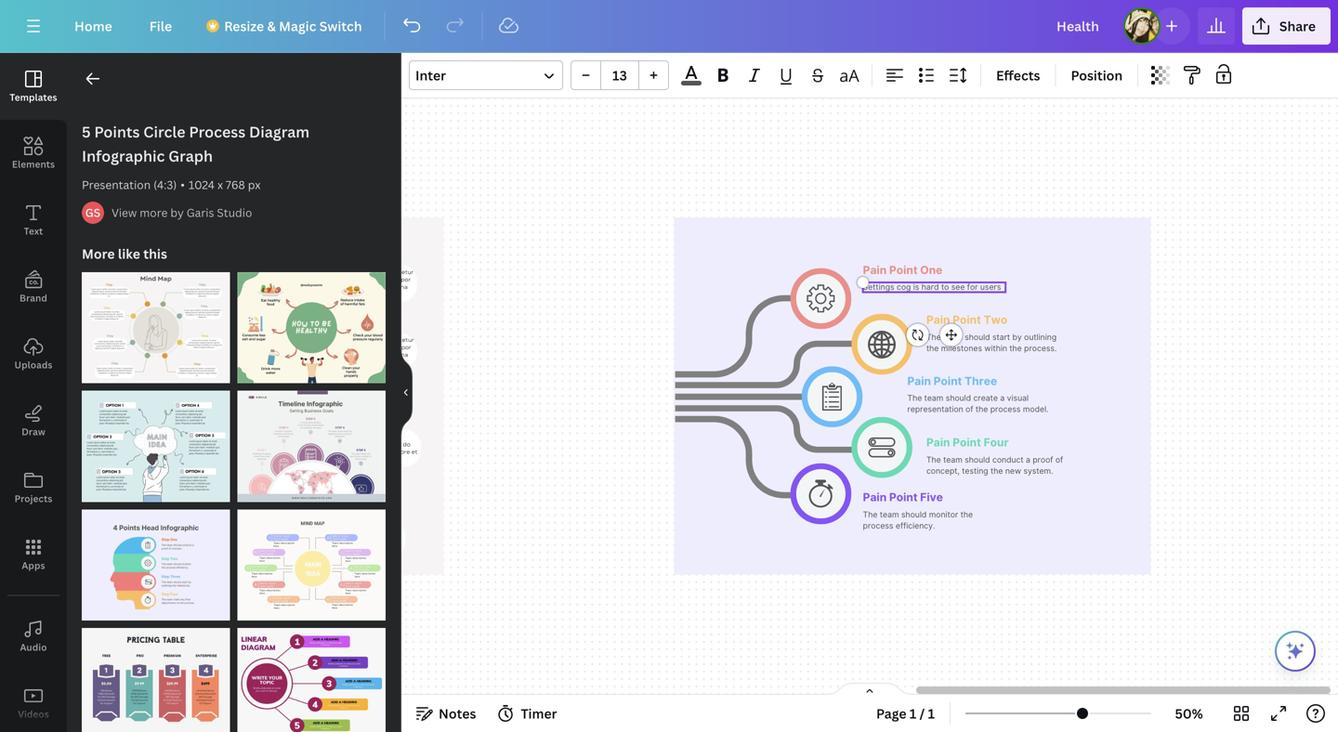 Task type: vqa. For each thing, say whether or not it's contained in the screenshot.
group
yes



Task type: describe. For each thing, give the bounding box(es) containing it.
process.
[[1025, 344, 1057, 353]]

five
[[921, 491, 943, 504]]

of inside the team should conduct a proof of concept, testing the new system.
[[1056, 455, 1064, 465]]

5 points circle process diagram infographic graph
[[82, 122, 310, 166]]

brand
[[20, 292, 47, 304]]

concept,
[[927, 466, 960, 476]]

page 1 / 1
[[877, 705, 935, 723]]

by inside button
[[170, 205, 184, 220]]

colorful calm corporate clean mind map group
[[82, 261, 230, 384]]

a for proof
[[1026, 455, 1031, 465]]

inter
[[416, 66, 446, 84]]

pain for pain point three
[[908, 375, 932, 388]]

process inside the team should create a visual representation of the process model.
[[991, 405, 1021, 414]]

more like this
[[82, 245, 167, 263]]

effects button
[[989, 60, 1048, 90]]

point for five
[[890, 491, 918, 504]]

purple & white pricing table comparison chart group
[[82, 617, 230, 733]]

4 points process head infographic graph image
[[82, 510, 230, 621]]

the team should create a visual representation of the process model.
[[908, 394, 1049, 414]]

pain point two
[[927, 313, 1008, 327]]

elements button
[[0, 120, 67, 187]]

share button
[[1243, 7, 1331, 45]]

for
[[968, 283, 978, 292]]

5
[[82, 122, 91, 142]]

timer button
[[491, 699, 565, 729]]

50%
[[1176, 705, 1204, 723]]

the for efficiency.
[[863, 510, 878, 519]]

pain for pain point one
[[863, 263, 887, 277]]

green brown playful illustration healthy lifestyle guide graph group
[[238, 261, 386, 384]]

this
[[143, 245, 167, 263]]

timer
[[521, 705, 557, 723]]

grey simple modern timeline infographic chart graph group
[[238, 380, 386, 502]]

the for of
[[927, 455, 941, 465]]

1 vertical spatial icon image
[[823, 383, 842, 411]]

projects button
[[0, 455, 67, 522]]

colorful calm corporate clean mind map image
[[82, 272, 230, 384]]

garis
[[187, 205, 214, 220]]

efficiency.
[[896, 521, 936, 531]]

768
[[226, 177, 245, 192]]

position button
[[1064, 60, 1131, 90]]

diagram
[[249, 122, 310, 142]]

pain point one
[[863, 263, 943, 277]]

proof
[[1033, 455, 1054, 465]]

canva assistant image
[[1285, 641, 1307, 663]]

2 vertical spatial icon image
[[869, 438, 896, 458]]

resize & magic switch button
[[194, 7, 377, 45]]

the for representation
[[908, 394, 922, 403]]

the team should conduct a proof of concept, testing the new system.
[[927, 455, 1066, 476]]

the left milestones
[[927, 344, 939, 353]]

x
[[217, 177, 223, 192]]

pain point three
[[908, 375, 998, 388]]

resize & magic switch
[[224, 17, 362, 35]]

studio
[[217, 205, 252, 220]]

inter button
[[409, 60, 563, 90]]

show pages image
[[826, 682, 915, 697]]

apps
[[22, 560, 45, 572]]

text
[[24, 225, 43, 238]]

videos button
[[0, 670, 67, 733]]

should for of
[[965, 455, 991, 465]]

text button
[[0, 187, 67, 254]]

milestones
[[942, 344, 983, 353]]

within
[[985, 344, 1008, 353]]

cog
[[897, 283, 911, 292]]

the team should monitor the process efficiency.
[[863, 510, 976, 531]]

pain for pain point five
[[863, 491, 887, 504]]

0 vertical spatial icon image
[[807, 285, 835, 313]]

uploads
[[14, 359, 53, 371]]

effects
[[997, 66, 1041, 84]]

system.
[[1024, 466, 1054, 476]]

a for visual
[[1001, 394, 1005, 403]]

monitor
[[929, 510, 959, 519]]

graph
[[168, 146, 213, 166]]

one
[[921, 263, 943, 277]]

point for three
[[934, 375, 963, 388]]

colorful minimalist linear steps circular diagram group
[[238, 617, 386, 733]]

infographic
[[82, 146, 165, 166]]

file
[[149, 17, 172, 35]]

side panel tab list
[[0, 53, 67, 733]]

Design title text field
[[1042, 7, 1116, 45]]

(4:3)
[[153, 177, 177, 192]]

50% button
[[1159, 699, 1220, 729]]

users
[[981, 283, 1002, 292]]

view
[[112, 205, 137, 220]]

the down start
[[1010, 344, 1022, 353]]

resize
[[224, 17, 264, 35]]

three
[[965, 375, 998, 388]]

conduct
[[993, 455, 1024, 465]]

points
[[94, 122, 140, 142]]

create
[[974, 394, 998, 403]]

1 1 from the left
[[910, 705, 917, 723]]

model.
[[1023, 405, 1049, 414]]

file button
[[135, 7, 187, 45]]

videos
[[18, 708, 49, 721]]

audio button
[[0, 603, 67, 670]]

point for one
[[890, 263, 918, 277]]

1024
[[189, 177, 215, 192]]

audio
[[20, 641, 47, 654]]



Task type: locate. For each thing, give the bounding box(es) containing it.
like
[[118, 245, 140, 263]]

the up concept,
[[927, 455, 941, 465]]

view more by garis studio
[[112, 205, 252, 220]]

1 vertical spatial a
[[1026, 455, 1031, 465]]

#545454 image
[[682, 81, 702, 86], [682, 81, 702, 86]]

of inside the team should create a visual representation of the process model.
[[966, 405, 974, 414]]

start
[[993, 333, 1011, 342]]

icon image
[[807, 285, 835, 313], [823, 383, 842, 411], [869, 438, 896, 458]]

point
[[890, 263, 918, 277], [953, 313, 982, 327], [934, 375, 963, 388], [953, 436, 982, 449], [890, 491, 918, 504]]

view more by garis studio button
[[112, 204, 252, 222]]

1 vertical spatial by
[[1013, 333, 1022, 342]]

visual
[[1007, 394, 1029, 403]]

team for representation
[[925, 394, 944, 403]]

draw button
[[0, 388, 67, 455]]

the inside the team should conduct a proof of concept, testing the new system.
[[991, 466, 1003, 476]]

the down "create"
[[976, 405, 988, 414]]

team
[[944, 333, 963, 342], [925, 394, 944, 403], [944, 455, 963, 465], [880, 510, 899, 519]]

purple & white pricing table comparison chart image
[[82, 628, 230, 733]]

should inside the team should create a visual representation of the process model.
[[946, 394, 972, 403]]

by left garis
[[170, 205, 184, 220]]

new
[[1006, 466, 1022, 476]]

notes
[[439, 705, 476, 723]]

the inside the team should start by outlining the milestones within the process.
[[927, 333, 941, 342]]

four
[[984, 436, 1009, 449]]

team inside the team should create a visual representation of the process model.
[[925, 394, 944, 403]]

pain point five
[[863, 491, 943, 504]]

pain point four
[[927, 436, 1009, 449]]

point for two
[[953, 313, 982, 327]]

1024 x 768 px
[[189, 177, 261, 192]]

team up milestones
[[944, 333, 963, 342]]

apps button
[[0, 522, 67, 588]]

pain up representation
[[908, 375, 932, 388]]

the inside the team should conduct a proof of concept, testing the new system.
[[927, 455, 941, 465]]

main menu bar
[[0, 0, 1339, 53]]

is
[[914, 283, 920, 292]]

team inside the team should conduct a proof of concept, testing the new system.
[[944, 455, 963, 465]]

the inside the team should create a visual representation of the process model.
[[908, 394, 922, 403]]

0 vertical spatial a
[[1001, 394, 1005, 403]]

should
[[965, 333, 991, 342], [946, 394, 972, 403], [965, 455, 991, 465], [902, 510, 927, 519]]

should for representation
[[946, 394, 972, 403]]

brand button
[[0, 254, 67, 321]]

/
[[920, 705, 925, 723]]

point left four
[[953, 436, 982, 449]]

home link
[[59, 7, 127, 45]]

team for efficiency.
[[880, 510, 899, 519]]

a
[[1001, 394, 1005, 403], [1026, 455, 1031, 465]]

1 horizontal spatial process
[[991, 405, 1021, 414]]

should down pain point three on the bottom right of page
[[946, 394, 972, 403]]

magic
[[279, 17, 316, 35]]

&
[[267, 17, 276, 35]]

1
[[910, 705, 917, 723], [928, 705, 935, 723]]

1 right /
[[928, 705, 935, 723]]

should inside the team should monitor the process efficiency.
[[902, 510, 927, 519]]

notes button
[[409, 699, 484, 729]]

0 vertical spatial of
[[966, 405, 974, 414]]

home
[[74, 17, 112, 35]]

should up milestones
[[965, 333, 991, 342]]

1 vertical spatial process
[[863, 521, 894, 531]]

testing
[[962, 466, 989, 476]]

team down pain point five
[[880, 510, 899, 519]]

pain up settings
[[863, 263, 887, 277]]

draw
[[22, 426, 45, 438]]

pain for pain point two
[[927, 313, 951, 327]]

uploads button
[[0, 321, 67, 388]]

the
[[927, 333, 941, 342], [908, 394, 922, 403], [927, 455, 941, 465], [863, 510, 878, 519]]

should up efficiency. at the right bottom of page
[[902, 510, 927, 519]]

by inside the team should start by outlining the milestones within the process.
[[1013, 333, 1022, 342]]

px
[[248, 177, 261, 192]]

circle
[[143, 122, 186, 142]]

of
[[966, 405, 974, 414], [1056, 455, 1064, 465]]

0 horizontal spatial a
[[1001, 394, 1005, 403]]

elements
[[12, 158, 55, 171]]

the inside the team should monitor the process efficiency.
[[961, 510, 973, 519]]

by right start
[[1013, 333, 1022, 342]]

0 horizontal spatial by
[[170, 205, 184, 220]]

0 vertical spatial by
[[170, 205, 184, 220]]

process
[[991, 405, 1021, 414], [863, 521, 894, 531]]

to
[[942, 283, 949, 292]]

garis studio image
[[82, 202, 104, 224]]

the inside the team should create a visual representation of the process model.
[[976, 405, 988, 414]]

professional multicolor concept map graphic image
[[238, 510, 386, 621]]

point left two
[[953, 313, 982, 327]]

grey simple modern timeline infographic chart graph image
[[238, 391, 386, 502]]

switch
[[320, 17, 362, 35]]

1 left /
[[910, 705, 917, 723]]

pain down settings cog is hard to see for users text box
[[927, 313, 951, 327]]

– – number field
[[607, 66, 633, 84]]

settings
[[863, 283, 895, 292]]

should inside the team should conduct a proof of concept, testing the new system.
[[965, 455, 991, 465]]

team for of
[[944, 455, 963, 465]]

pain up the team should monitor the process efficiency.
[[863, 491, 887, 504]]

pain up concept,
[[927, 436, 951, 449]]

pain
[[863, 263, 887, 277], [927, 313, 951, 327], [908, 375, 932, 388], [927, 436, 951, 449], [863, 491, 887, 504]]

a inside the team should conduct a proof of concept, testing the new system.
[[1026, 455, 1031, 465]]

0 vertical spatial process
[[991, 405, 1021, 414]]

more
[[140, 205, 168, 220]]

team up representation
[[925, 394, 944, 403]]

1 vertical spatial of
[[1056, 455, 1064, 465]]

the down conduct
[[991, 466, 1003, 476]]

point up cog
[[890, 263, 918, 277]]

more
[[82, 245, 115, 263]]

point up representation
[[934, 375, 963, 388]]

team for the
[[944, 333, 963, 342]]

the up representation
[[908, 394, 922, 403]]

should up testing
[[965, 455, 991, 465]]

should inside the team should start by outlining the milestones within the process.
[[965, 333, 991, 342]]

templates button
[[0, 53, 67, 120]]

of down three
[[966, 405, 974, 414]]

process left efficiency. at the right bottom of page
[[863, 521, 894, 531]]

process inside the team should monitor the process efficiency.
[[863, 521, 894, 531]]

blue creative mind map graph group
[[82, 380, 230, 502]]

point up the team should monitor the process efficiency.
[[890, 491, 918, 504]]

1 horizontal spatial a
[[1026, 455, 1031, 465]]

the down pain point five
[[863, 510, 878, 519]]

share
[[1280, 17, 1316, 35]]

garis studio element
[[82, 202, 104, 224]]

pain for pain point four
[[927, 436, 951, 449]]

hard
[[922, 283, 939, 292]]

presentation
[[82, 177, 151, 192]]

1 horizontal spatial by
[[1013, 333, 1022, 342]]

the team should start by outlining the milestones within the process.
[[927, 333, 1059, 353]]

colorful minimalist linear steps circular diagram image
[[238, 628, 386, 733]]

settings cog is hard to see for users
[[863, 283, 1002, 292]]

group
[[571, 60, 669, 90]]

process down the visual
[[991, 405, 1021, 414]]

the down pain point two
[[927, 333, 941, 342]]

templates
[[10, 91, 57, 104]]

team inside the team should monitor the process efficiency.
[[880, 510, 899, 519]]

see
[[952, 283, 965, 292]]

of right proof at the right bottom of the page
[[1056, 455, 1064, 465]]

0 horizontal spatial 1
[[910, 705, 917, 723]]

blue creative mind map graph image
[[82, 391, 230, 502]]

the inside the team should monitor the process efficiency.
[[863, 510, 878, 519]]

team inside the team should start by outlining the milestones within the process.
[[944, 333, 963, 342]]

outlining
[[1025, 333, 1057, 342]]

a inside the team should create a visual representation of the process model.
[[1001, 394, 1005, 403]]

1 horizontal spatial of
[[1056, 455, 1064, 465]]

the for the
[[927, 333, 941, 342]]

projects
[[14, 493, 52, 505]]

hide image
[[401, 348, 413, 437]]

chronometer icon image
[[809, 480, 833, 508]]

should for the
[[965, 333, 991, 342]]

4 points process head infographic graph group
[[82, 499, 230, 621]]

process
[[189, 122, 246, 142]]

presentation (4:3)
[[82, 177, 177, 192]]

should for efficiency.
[[902, 510, 927, 519]]

two
[[984, 313, 1008, 327]]

team up concept,
[[944, 455, 963, 465]]

0 horizontal spatial process
[[863, 521, 894, 531]]

1 horizontal spatial 1
[[928, 705, 935, 723]]

professional multicolor concept map graphic group
[[238, 499, 386, 621]]

green brown playful illustration healthy lifestyle guide graph image
[[238, 272, 386, 384]]

2 1 from the left
[[928, 705, 935, 723]]

point for four
[[953, 436, 982, 449]]

the right monitor
[[961, 510, 973, 519]]

a left proof at the right bottom of the page
[[1026, 455, 1031, 465]]

0 horizontal spatial of
[[966, 405, 974, 414]]

a left the visual
[[1001, 394, 1005, 403]]

Settings cog is hard to see for users text field
[[863, 282, 1006, 293]]



